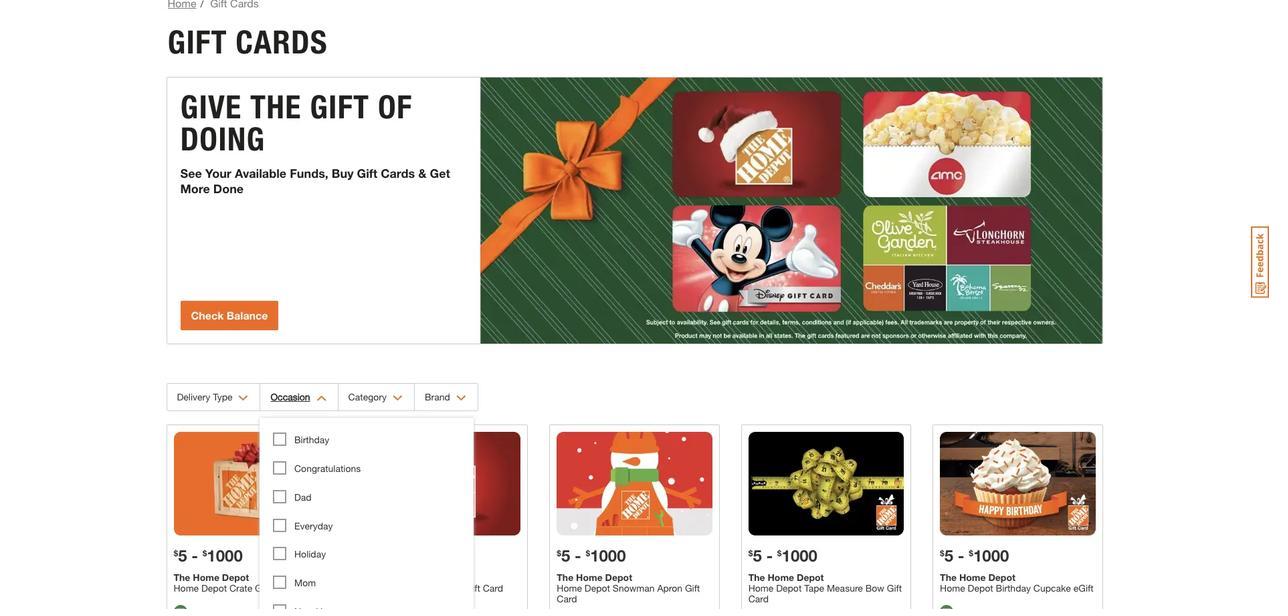 Task type: describe. For each thing, give the bounding box(es) containing it.
give
[[180, 88, 242, 126]]

&
[[418, 166, 426, 181]]

your
[[205, 166, 231, 181]]

tape
[[804, 583, 824, 594]]

gift inside see your available funds, buy gift cards & get more done
[[357, 166, 377, 181]]

category
[[348, 391, 387, 403]]

gift inside $ 5 - $ 1000 the home depot home depot snowman apron gift card
[[685, 583, 700, 594]]

available
[[235, 166, 286, 181]]

home depot birthday cupcake egift image
[[940, 432, 1095, 536]]

see
[[180, 166, 202, 181]]

home depot santa hat gift card
[[365, 583, 503, 594]]

done
[[213, 181, 244, 196]]

snowman
[[613, 583, 655, 594]]

1 - from the left
[[191, 546, 198, 565]]

8 $ from the left
[[969, 548, 973, 558]]

digital image for home depot birthday cupcake egift
[[940, 606, 953, 609]]

open arrow image for brand
[[456, 395, 466, 401]]

buy
[[332, 166, 354, 181]]

1000 inside $ 5 - $ 1000 the home depot home depot snowman apron gift card
[[590, 546, 626, 565]]

home depot tape measure bow gift card image
[[748, 432, 904, 536]]

crate
[[229, 583, 252, 594]]

check balance
[[191, 309, 268, 322]]

$ 5 - $ 1000 for crate
[[174, 546, 243, 565]]

apron
[[657, 583, 682, 594]]

open arrow image for delivery type
[[238, 395, 248, 401]]

6 $ from the left
[[777, 548, 782, 558]]

7 $ from the left
[[940, 548, 944, 558]]

5 inside the $ 5 - $ 1000 the home depot home depot tape measure bow gift card
[[753, 546, 762, 565]]

0 horizontal spatial birthday
[[294, 434, 329, 445]]

more
[[180, 181, 210, 196]]

cupcake
[[1033, 583, 1071, 594]]

- inside the $ 5 - $ 1000 the home depot home depot tape measure bow gift card
[[766, 546, 773, 565]]

card inside $ 5 - $ 1000 the home depot home depot snowman apron gift card
[[557, 593, 577, 605]]

open arrow image for category
[[393, 395, 403, 401]]

balance
[[227, 309, 268, 322]]

see your available funds, buy gift cards & get more done
[[180, 166, 450, 196]]

holiday
[[294, 549, 326, 560]]

of
[[378, 88, 412, 126]]

occasion link
[[261, 384, 338, 411]]



Task type: locate. For each thing, give the bounding box(es) containing it.
3 - from the left
[[766, 546, 773, 565]]

hat
[[448, 583, 463, 594]]

1 5 from the left
[[178, 546, 187, 565]]

0 horizontal spatial $ 5 - $ 1000
[[174, 546, 243, 565]]

5
[[178, 546, 187, 565], [561, 546, 570, 565], [753, 546, 762, 565], [944, 546, 953, 565]]

cards inside see your available funds, buy gift cards & get more done
[[381, 166, 415, 181]]

measure
[[827, 583, 863, 594]]

home
[[193, 572, 219, 583], [576, 572, 603, 583], [768, 572, 794, 583], [959, 572, 986, 583], [174, 583, 199, 594], [557, 583, 582, 594], [365, 583, 390, 594], [748, 583, 774, 594], [940, 583, 965, 594]]

open arrow image right brand
[[456, 395, 466, 401]]

-
[[191, 546, 198, 565], [575, 546, 581, 565], [766, 546, 773, 565], [958, 546, 964, 565]]

card
[[272, 583, 293, 594], [483, 583, 503, 594], [557, 593, 577, 605], [748, 593, 769, 605]]

gift left of
[[310, 88, 370, 126]]

brand link
[[415, 384, 477, 411]]

1 horizontal spatial $ 5 - $ 1000
[[940, 546, 1009, 565]]

4 1000 from the left
[[973, 546, 1009, 565]]

birthday inside the home depot home depot birthday cupcake egift
[[996, 583, 1031, 594]]

the inside the $ 5 - $ 1000 the home depot home depot tape measure bow gift card
[[748, 572, 765, 583]]

open arrow image
[[393, 395, 403, 401], [456, 395, 466, 401]]

open arrow image right occasion
[[316, 395, 326, 401]]

2 open arrow image from the left
[[456, 395, 466, 401]]

3 1000 from the left
[[782, 546, 817, 565]]

occasion
[[271, 391, 310, 403]]

1000 up the home depot home depot birthday cupcake egift
[[973, 546, 1009, 565]]

1 horizontal spatial cards
[[381, 166, 415, 181]]

1000 up the "tape"
[[782, 546, 817, 565]]

open arrow image inside occasion link
[[316, 395, 326, 401]]

cards left & at left
[[381, 166, 415, 181]]

1 horizontal spatial open arrow image
[[456, 395, 466, 401]]

check
[[191, 309, 224, 322]]

digital image
[[174, 606, 187, 609], [940, 606, 953, 609]]

open arrow image inside the brand link
[[456, 395, 466, 401]]

everyday
[[294, 520, 333, 531]]

birthday up congratulations
[[294, 434, 329, 445]]

egift
[[1074, 583, 1093, 594]]

home depot santa hat gift card image
[[365, 432, 521, 536]]

the inside $ 5 - $ 1000 the home depot home depot snowman apron gift card
[[557, 572, 573, 583]]

3 the from the left
[[748, 572, 765, 583]]

brand
[[425, 391, 450, 403]]

open arrow image right type
[[238, 395, 248, 401]]

mom
[[294, 577, 316, 589]]

2 5 from the left
[[561, 546, 570, 565]]

bow
[[865, 583, 884, 594]]

$ 5 - $ 1000
[[174, 546, 243, 565], [940, 546, 1009, 565]]

2 $ from the left
[[202, 548, 207, 558]]

type
[[213, 391, 232, 403]]

5 $ from the left
[[748, 548, 753, 558]]

delivery type
[[177, 391, 232, 403]]

the inside the home depot home depot crate gift card
[[174, 572, 190, 583]]

1000 up "snowman"
[[590, 546, 626, 565]]

open arrow image inside delivery type link
[[238, 395, 248, 401]]

1 digital image from the left
[[174, 606, 187, 609]]

$ 5 - $ 1000 up the home depot home depot birthday cupcake egift
[[940, 546, 1009, 565]]

the
[[174, 572, 190, 583], [557, 572, 573, 583], [748, 572, 765, 583], [940, 572, 957, 583]]

$ 5 - $ 1000 the home depot home depot snowman apron gift card
[[557, 546, 700, 605]]

birthday left cupcake
[[996, 583, 1031, 594]]

cards up the the
[[236, 23, 328, 62]]

0 vertical spatial cards
[[236, 23, 328, 62]]

0 horizontal spatial cards
[[236, 23, 328, 62]]

5 inside $ 5 - $ 1000 the home depot home depot snowman apron gift card
[[561, 546, 570, 565]]

1000 inside the $ 5 - $ 1000 the home depot home depot tape measure bow gift card
[[782, 546, 817, 565]]

2 - from the left
[[575, 546, 581, 565]]

2 open arrow image from the left
[[316, 395, 326, 401]]

2 digital image from the left
[[940, 606, 953, 609]]

check balance link
[[180, 301, 279, 330]]

1 open arrow image from the left
[[393, 395, 403, 401]]

2 1000 from the left
[[590, 546, 626, 565]]

$ 5 - $ 1000 the home depot home depot tape measure bow gift card
[[748, 546, 902, 605]]

congratulations
[[294, 463, 361, 474]]

1 1000 from the left
[[207, 546, 243, 565]]

open arrow image for occasion
[[316, 395, 326, 401]]

gift up the give
[[168, 23, 227, 62]]

the home depot home depot crate gift card
[[174, 572, 293, 594]]

1 open arrow image from the left
[[238, 395, 248, 401]]

image for give the gift of doing image
[[480, 78, 1102, 344]]

gift right bow
[[887, 583, 902, 594]]

3 5 from the left
[[753, 546, 762, 565]]

card inside the home depot home depot crate gift card
[[272, 583, 293, 594]]

category link
[[338, 384, 414, 411]]

depot
[[222, 572, 249, 583], [605, 572, 632, 583], [797, 572, 824, 583], [988, 572, 1015, 583], [201, 583, 227, 594], [585, 583, 610, 594], [393, 583, 418, 594], [776, 583, 802, 594], [968, 583, 993, 594]]

- inside $ 5 - $ 1000 the home depot home depot snowman apron gift card
[[575, 546, 581, 565]]

gift right crate
[[255, 583, 270, 594]]

delivery
[[177, 391, 210, 403]]

give the gift of doing
[[180, 88, 412, 159]]

1 vertical spatial cards
[[381, 166, 415, 181]]

get
[[430, 166, 450, 181]]

$ 5 - $ 1000 for birthday
[[940, 546, 1009, 565]]

2 the from the left
[[557, 572, 573, 583]]

4 $ from the left
[[586, 548, 590, 558]]

2 $ 5 - $ 1000 from the left
[[940, 546, 1009, 565]]

3 $ from the left
[[557, 548, 561, 558]]

the inside the home depot home depot birthday cupcake egift
[[940, 572, 957, 583]]

funds,
[[290, 166, 328, 181]]

digital image for home depot crate gift card
[[174, 606, 187, 609]]

$
[[174, 548, 178, 558], [202, 548, 207, 558], [557, 548, 561, 558], [586, 548, 590, 558], [748, 548, 753, 558], [777, 548, 782, 558], [940, 548, 944, 558], [969, 548, 973, 558]]

santa
[[421, 583, 445, 594]]

home depot crate gift card image
[[174, 432, 329, 536]]

open arrow image right category
[[393, 395, 403, 401]]

gift inside the $ 5 - $ 1000 the home depot home depot tape measure bow gift card
[[887, 583, 902, 594]]

1000 up the home depot home depot crate gift card
[[207, 546, 243, 565]]

1000
[[207, 546, 243, 565], [590, 546, 626, 565], [782, 546, 817, 565], [973, 546, 1009, 565]]

0 horizontal spatial open arrow image
[[393, 395, 403, 401]]

gift right hat at bottom
[[465, 583, 480, 594]]

1 horizontal spatial open arrow image
[[316, 395, 326, 401]]

home depot snowman apron gift card image
[[557, 432, 712, 536]]

1 the from the left
[[174, 572, 190, 583]]

4 5 from the left
[[944, 546, 953, 565]]

open arrow image inside category link
[[393, 395, 403, 401]]

gift
[[168, 23, 227, 62], [310, 88, 370, 126], [357, 166, 377, 181], [255, 583, 270, 594], [685, 583, 700, 594], [465, 583, 480, 594], [887, 583, 902, 594]]

the home depot home depot birthday cupcake egift
[[940, 572, 1093, 594]]

1 horizontal spatial birthday
[[996, 583, 1031, 594]]

gift right apron at the right of the page
[[685, 583, 700, 594]]

1 $ 5 - $ 1000 from the left
[[174, 546, 243, 565]]

card inside the $ 5 - $ 1000 the home depot home depot tape measure bow gift card
[[748, 593, 769, 605]]

gift inside the home depot home depot crate gift card
[[255, 583, 270, 594]]

the
[[250, 88, 301, 126]]

feedback link image
[[1251, 226, 1269, 298]]

1 horizontal spatial digital image
[[940, 606, 953, 609]]

cards
[[236, 23, 328, 62], [381, 166, 415, 181]]

delivery type link
[[167, 384, 260, 411]]

0 horizontal spatial digital image
[[174, 606, 187, 609]]

0 horizontal spatial open arrow image
[[238, 395, 248, 401]]

gift cards
[[168, 23, 328, 62]]

open arrow image
[[238, 395, 248, 401], [316, 395, 326, 401]]

4 the from the left
[[940, 572, 957, 583]]

dad
[[294, 491, 312, 503]]

gift right "buy"
[[357, 166, 377, 181]]

1 vertical spatial birthday
[[996, 583, 1031, 594]]

doing
[[180, 120, 265, 159]]

0 vertical spatial birthday
[[294, 434, 329, 445]]

gift inside "give the gift of doing"
[[310, 88, 370, 126]]

4 - from the left
[[958, 546, 964, 565]]

birthday
[[294, 434, 329, 445], [996, 583, 1031, 594]]

$ 5 - $ 1000 up the home depot home depot crate gift card
[[174, 546, 243, 565]]

1 $ from the left
[[174, 548, 178, 558]]



Task type: vqa. For each thing, say whether or not it's contained in the screenshot.
the bottommost USB
no



